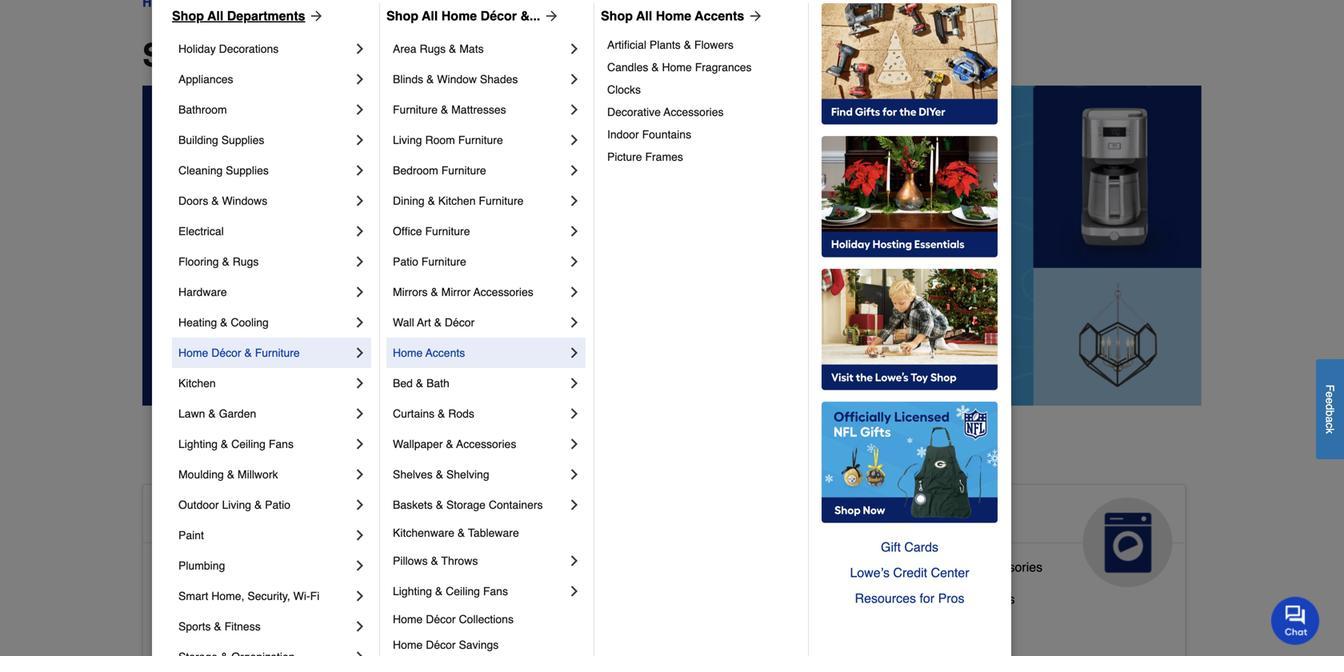 Task type: vqa. For each thing, say whether or not it's contained in the screenshot.
Order
no



Task type: describe. For each thing, give the bounding box(es) containing it.
0 vertical spatial appliances link
[[178, 64, 352, 94]]

wine
[[939, 592, 969, 606]]

0 horizontal spatial living
[[222, 498, 251, 511]]

accessible entry & home
[[156, 624, 300, 638]]

chevron right image for lighting & ceiling fans
[[566, 583, 582, 599]]

lighting & ceiling fans for the left the lighting & ceiling fans link
[[178, 438, 294, 450]]

home down "moulding & millwork" link
[[279, 504, 342, 530]]

cooling
[[231, 316, 269, 329]]

décor for home décor savings
[[426, 638, 456, 651]]

picture frames
[[607, 150, 683, 163]]

chevron right image for bed & bath
[[566, 375, 582, 391]]

home down wall
[[393, 346, 423, 359]]

& down millwork
[[254, 498, 262, 511]]

chevron right image for electrical
[[352, 223, 368, 239]]

lawn & garden link
[[178, 398, 352, 429]]

1 vertical spatial bathroom
[[221, 560, 276, 574]]

heating & cooling link
[[178, 307, 352, 338]]

chevron right image for smart home, security, wi-fi
[[352, 588, 368, 604]]

home décor collections link
[[393, 606, 582, 632]]

1 vertical spatial pet
[[513, 617, 532, 632]]

care
[[513, 530, 562, 555]]

& right the dining
[[428, 194, 435, 207]]

2 e from the top
[[1324, 398, 1337, 404]]

chevron right image for kitchen
[[352, 375, 368, 391]]

wall art & décor link
[[393, 307, 566, 338]]

blinds & window shades link
[[393, 64, 566, 94]]

1 vertical spatial appliances
[[869, 504, 989, 530]]

heating & cooling
[[178, 316, 269, 329]]

candles & home fragrances
[[607, 61, 752, 74]]

smart
[[178, 590, 208, 602]]

flooring
[[178, 255, 219, 268]]

clocks
[[607, 83, 641, 96]]

& up living room furniture
[[441, 103, 448, 116]]

security,
[[248, 590, 290, 602]]

d
[[1324, 404, 1337, 410]]

furniture down blinds
[[393, 103, 438, 116]]

& right plants
[[684, 38, 691, 51]]

& left pros
[[927, 592, 936, 606]]

all down shop all departments link
[[231, 37, 271, 74]]

& right parts
[[962, 560, 971, 574]]

chevron right image for appliances
[[352, 71, 368, 87]]

c
[[1324, 423, 1337, 428]]

decorations
[[219, 42, 279, 55]]

chevron right image for doors & windows
[[352, 193, 368, 209]]

& left storage
[[436, 498, 443, 511]]

furniture up mirror
[[421, 255, 466, 268]]

enjoy savings year-round. no matter what you're shopping for, find what you need at a great price. image
[[142, 86, 1202, 406]]

shop
[[142, 37, 222, 74]]

shelving
[[446, 468, 489, 481]]

resources for pros link
[[822, 586, 998, 611]]

mattresses
[[451, 103, 506, 116]]

containers
[[489, 498, 543, 511]]

area
[[393, 42, 417, 55]]

pillows & throws link
[[393, 546, 566, 576]]

accessible entry & home link
[[156, 620, 300, 652]]

gift cards
[[881, 540, 939, 554]]

home accents
[[393, 346, 465, 359]]

accessible for accessible bathroom
[[156, 560, 217, 574]]

gift cards link
[[822, 534, 998, 560]]

patio furniture link
[[393, 246, 566, 277]]

home décor savings link
[[393, 632, 582, 656]]

décor for home décor & furniture
[[211, 346, 241, 359]]

arrow right image for shop all departments
[[305, 8, 324, 24]]

chevron right image for living room furniture
[[566, 132, 582, 148]]

chevron right image for wall art & décor
[[566, 314, 582, 330]]

chevron right image for mirrors & mirror accessories
[[566, 284, 582, 300]]

doors & windows link
[[178, 186, 352, 216]]

accessories down curtains & rods link
[[456, 438, 516, 450]]

animal
[[513, 504, 587, 530]]

& up moulding & millwork
[[221, 438, 228, 450]]

mirrors & mirror accessories
[[393, 286, 533, 298]]

kitchenware & tableware link
[[393, 520, 582, 546]]

decorative
[[607, 106, 661, 118]]

animal & pet care image
[[727, 498, 816, 587]]

furniture up bedroom furniture link
[[458, 134, 503, 146]]

chevron right image for hardware
[[352, 284, 368, 300]]

& inside 'link'
[[434, 316, 442, 329]]

chevron right image for home décor & furniture
[[352, 345, 368, 361]]

chevron right image for plumbing
[[352, 558, 368, 574]]

beverage
[[869, 592, 924, 606]]

shop for shop all departments
[[172, 8, 204, 23]]

home décor & furniture
[[178, 346, 300, 359]]

plumbing link
[[178, 550, 352, 581]]

home up home décor savings
[[393, 613, 423, 626]]

& down pillows & throws
[[435, 585, 443, 598]]

holiday decorations link
[[178, 34, 352, 64]]

shop for shop all home accents
[[601, 8, 633, 23]]

lowe's
[[850, 565, 890, 580]]

arrow right image for shop all home accents
[[744, 8, 764, 24]]

appliance parts & accessories link
[[869, 556, 1043, 588]]

plumbing
[[178, 559, 225, 572]]

1 vertical spatial rugs
[[233, 255, 259, 268]]

livestock supplies
[[513, 585, 619, 600]]

arrow right image for shop all home décor &...
[[540, 8, 560, 24]]

shop all home décor &...
[[386, 8, 540, 23]]

f e e d b a c k
[[1324, 385, 1337, 434]]

chevron right image for lighting & ceiling fans
[[352, 436, 368, 452]]

sports & fitness
[[178, 620, 261, 633]]

all for shop all home décor &...
[[422, 8, 438, 23]]

rods
[[448, 407, 474, 420]]

outdoor
[[178, 498, 219, 511]]

indoor fountains
[[607, 128, 691, 141]]

room
[[425, 134, 455, 146]]

home up artificial plants & flowers
[[656, 8, 691, 23]]

candles
[[607, 61, 648, 74]]

baskets
[[393, 498, 433, 511]]

livestock supplies link
[[513, 582, 619, 614]]

fans for the left the lighting & ceiling fans link
[[269, 438, 294, 450]]

pillows & throws
[[393, 554, 478, 567]]

shelves & shelving link
[[393, 459, 566, 490]]

appliance parts & accessories
[[869, 560, 1043, 574]]

& left mats
[[449, 42, 456, 55]]

curtains & rods
[[393, 407, 474, 420]]

area rugs & mats
[[393, 42, 484, 55]]

credit
[[893, 565, 927, 580]]

wall
[[393, 316, 414, 329]]

candles & home fragrances link
[[607, 56, 797, 78]]

bathroom link
[[178, 94, 352, 125]]

chevron right image for curtains & rods
[[566, 406, 582, 422]]

& down plants
[[651, 61, 659, 74]]

supplies for livestock supplies
[[569, 585, 619, 600]]

chevron right image for pillows & throws
[[566, 553, 582, 569]]

picture frames link
[[607, 146, 797, 168]]

animal & pet care link
[[500, 485, 829, 587]]

indoor fountains link
[[607, 123, 797, 146]]

mirrors & mirror accessories link
[[393, 277, 566, 307]]

chevron right image for bathroom
[[352, 102, 368, 118]]

fountains
[[642, 128, 691, 141]]

livestock
[[513, 585, 566, 600]]

home décor savings
[[393, 638, 499, 651]]

fans for the bottom the lighting & ceiling fans link
[[483, 585, 508, 598]]

shelves & shelving
[[393, 468, 489, 481]]

holiday hosting essentials. image
[[822, 136, 998, 258]]

chevron right image for patio furniture
[[566, 254, 582, 270]]

pet inside "animal & pet care"
[[616, 504, 651, 530]]

picture
[[607, 150, 642, 163]]

& right doors
[[211, 194, 219, 207]]

flooring & rugs link
[[178, 246, 352, 277]]

& right the houses,
[[622, 617, 631, 632]]

garden
[[219, 407, 256, 420]]

all for shop all home accents
[[636, 8, 652, 23]]

chillers
[[972, 592, 1015, 606]]

& down accessible bedroom link
[[214, 620, 221, 633]]

storage
[[446, 498, 486, 511]]

0 horizontal spatial accents
[[426, 346, 465, 359]]

& right blinds
[[426, 73, 434, 86]]

1 horizontal spatial rugs
[[420, 42, 446, 55]]

chevron right image for moulding & millwork
[[352, 466, 368, 482]]

home down the "heating" on the left
[[178, 346, 208, 359]]

building supplies
[[178, 134, 264, 146]]

clocks link
[[607, 78, 797, 101]]

chevron right image for building supplies
[[352, 132, 368, 148]]

chevron right image for dining & kitchen furniture
[[566, 193, 582, 209]]

baskets & storage containers link
[[393, 490, 566, 520]]

patio inside outdoor living & patio link
[[265, 498, 290, 511]]

1 vertical spatial kitchen
[[178, 377, 216, 390]]

accessible bathroom link
[[156, 556, 276, 588]]

shop for shop all home décor &...
[[386, 8, 418, 23]]

chevron right image for cleaning supplies
[[352, 162, 368, 178]]



Task type: locate. For each thing, give the bounding box(es) containing it.
chevron right image for shelves & shelving
[[566, 466, 582, 482]]

home down home décor collections
[[393, 638, 423, 651]]

savings
[[459, 638, 499, 651]]

lighting for the bottom the lighting & ceiling fans link
[[393, 585, 432, 598]]

find gifts for the diyer. image
[[822, 3, 998, 125]]

1 horizontal spatial ceiling
[[446, 585, 480, 598]]

bedroom up fitness
[[221, 592, 273, 606]]

0 horizontal spatial appliances link
[[178, 64, 352, 94]]

center
[[931, 565, 969, 580]]

home décor & furniture link
[[178, 338, 352, 368]]

chevron right image for bedroom furniture
[[566, 162, 582, 178]]

e up d on the bottom of the page
[[1324, 391, 1337, 398]]

flooring & rugs
[[178, 255, 259, 268]]

0 vertical spatial lighting & ceiling fans link
[[178, 429, 352, 459]]

doors
[[178, 194, 208, 207]]

1 vertical spatial supplies
[[226, 164, 269, 177]]

1 vertical spatial living
[[222, 498, 251, 511]]

& right animal
[[593, 504, 610, 530]]

lowe's credit center
[[850, 565, 969, 580]]

0 vertical spatial bathroom
[[178, 103, 227, 116]]

0 horizontal spatial arrow right image
[[305, 8, 324, 24]]

chevron right image for flooring & rugs
[[352, 254, 368, 270]]

lighting & ceiling fans link up millwork
[[178, 429, 352, 459]]

kitchen inside dining & kitchen furniture link
[[438, 194, 476, 207]]

home up mats
[[441, 8, 477, 23]]

chevron right image for baskets & storage containers
[[566, 497, 582, 513]]

1 horizontal spatial lighting & ceiling fans
[[393, 585, 508, 598]]

rugs up hardware link
[[233, 255, 259, 268]]

lighting & ceiling fans
[[178, 438, 294, 450], [393, 585, 508, 598]]

1 vertical spatial departments
[[280, 37, 476, 74]]

pet beds, houses, & furniture
[[513, 617, 685, 632]]

shelves
[[393, 468, 433, 481]]

1 accessible from the top
[[156, 504, 273, 530]]

0 horizontal spatial kitchen
[[178, 377, 216, 390]]

& left mirror
[[431, 286, 438, 298]]

electrical link
[[178, 216, 352, 246]]

accessible for accessible bedroom
[[156, 592, 217, 606]]

0 horizontal spatial bedroom
[[221, 592, 273, 606]]

arrow right image inside shop all home accents link
[[744, 8, 764, 24]]

1 horizontal spatial shop
[[386, 8, 418, 23]]

0 vertical spatial ceiling
[[231, 438, 266, 450]]

1 horizontal spatial living
[[393, 134, 422, 146]]

appliances
[[178, 73, 233, 86], [869, 504, 989, 530]]

all up area rugs & mats
[[422, 8, 438, 23]]

0 vertical spatial supplies
[[221, 134, 264, 146]]

1 vertical spatial accents
[[426, 346, 465, 359]]

&
[[684, 38, 691, 51], [449, 42, 456, 55], [651, 61, 659, 74], [426, 73, 434, 86], [441, 103, 448, 116], [211, 194, 219, 207], [428, 194, 435, 207], [222, 255, 229, 268], [431, 286, 438, 298], [220, 316, 228, 329], [434, 316, 442, 329], [244, 346, 252, 359], [416, 377, 423, 390], [208, 407, 216, 420], [438, 407, 445, 420], [221, 438, 228, 450], [446, 438, 453, 450], [227, 468, 234, 481], [436, 468, 443, 481], [254, 498, 262, 511], [436, 498, 443, 511], [593, 504, 610, 530], [458, 526, 465, 539], [431, 554, 438, 567], [962, 560, 971, 574], [435, 585, 443, 598], [927, 592, 936, 606], [622, 617, 631, 632], [214, 620, 221, 633], [254, 624, 263, 638]]

bed
[[393, 377, 413, 390]]

fragrances
[[695, 61, 752, 74]]

accents up 'flowers'
[[695, 8, 744, 23]]

supplies
[[221, 134, 264, 146], [226, 164, 269, 177], [569, 585, 619, 600]]

& up shelves & shelving
[[446, 438, 453, 450]]

supplies up cleaning supplies
[[221, 134, 264, 146]]

shop up area
[[386, 8, 418, 23]]

lawn
[[178, 407, 205, 420]]

lighting & ceiling fans link up "collections"
[[393, 576, 566, 606]]

bedroom inside bedroom furniture link
[[393, 164, 438, 177]]

chevron right image
[[352, 41, 368, 57], [352, 71, 368, 87], [352, 102, 368, 118], [566, 102, 582, 118], [352, 132, 368, 148], [566, 193, 582, 209], [352, 223, 368, 239], [566, 223, 582, 239], [566, 254, 582, 270], [566, 314, 582, 330], [352, 345, 368, 361], [352, 375, 368, 391], [566, 375, 582, 391], [352, 406, 368, 422], [566, 406, 582, 422], [352, 466, 368, 482], [352, 558, 368, 574], [566, 583, 582, 599], [352, 588, 368, 604], [352, 649, 368, 656]]

accessible up smart
[[156, 560, 217, 574]]

& right shelves
[[436, 468, 443, 481]]

appliances image
[[1083, 498, 1173, 587]]

décor down home décor collections
[[426, 638, 456, 651]]

ceiling up home décor collections
[[446, 585, 480, 598]]

smart home, security, wi-fi
[[178, 590, 319, 602]]

0 horizontal spatial shop
[[172, 8, 204, 23]]

cards
[[904, 540, 939, 554]]

accessible for accessible entry & home
[[156, 624, 217, 638]]

all for shop all departments
[[207, 8, 223, 23]]

wallpaper & accessories
[[393, 438, 516, 450]]

& right pillows
[[431, 554, 438, 567]]

accessories up indoor fountains link
[[664, 106, 724, 118]]

tableware
[[468, 526, 519, 539]]

ceiling for the left the lighting & ceiling fans link
[[231, 438, 266, 450]]

living room furniture
[[393, 134, 503, 146]]

accessories up the wall art & décor 'link'
[[473, 286, 533, 298]]

décor for home décor collections
[[426, 613, 456, 626]]

accessible home
[[156, 504, 342, 530]]

1 vertical spatial lighting
[[393, 585, 432, 598]]

accessories up chillers
[[974, 560, 1043, 574]]

kitchen up lawn
[[178, 377, 216, 390]]

1 vertical spatial fans
[[483, 585, 508, 598]]

living down moulding & millwork
[[222, 498, 251, 511]]

chevron right image for furniture & mattresses
[[566, 102, 582, 118]]

1 arrow right image from the left
[[305, 8, 324, 24]]

1 horizontal spatial patio
[[393, 255, 418, 268]]

0 vertical spatial accents
[[695, 8, 744, 23]]

& right flooring
[[222, 255, 229, 268]]

chevron right image for lawn & garden
[[352, 406, 368, 422]]

living left room
[[393, 134, 422, 146]]

bath
[[426, 377, 450, 390]]

0 vertical spatial bedroom
[[393, 164, 438, 177]]

flowers
[[694, 38, 734, 51]]

fans up home décor collections link
[[483, 585, 508, 598]]

1 vertical spatial ceiling
[[446, 585, 480, 598]]

1 horizontal spatial accents
[[695, 8, 744, 23]]

mirrors
[[393, 286, 428, 298]]

décor down the heating & cooling at left
[[211, 346, 241, 359]]

& inside "link"
[[431, 554, 438, 567]]

furniture down 'heating & cooling' link
[[255, 346, 300, 359]]

all up artificial
[[636, 8, 652, 23]]

1 shop from the left
[[172, 8, 204, 23]]

1 e from the top
[[1324, 391, 1337, 398]]

curtains & rods link
[[393, 398, 566, 429]]

arrow right image
[[305, 8, 324, 24], [540, 8, 560, 24], [744, 8, 764, 24]]

0 vertical spatial departments
[[227, 8, 305, 23]]

accessible home link
[[143, 485, 473, 587]]

décor left &...
[[481, 8, 517, 23]]

1 vertical spatial lighting & ceiling fans
[[393, 585, 508, 598]]

bedroom inside accessible bedroom link
[[221, 592, 273, 606]]

1 vertical spatial patio
[[265, 498, 290, 511]]

home down artificial plants & flowers
[[662, 61, 692, 74]]

departments for shop all departments
[[280, 37, 476, 74]]

shop all departments link
[[172, 6, 324, 26]]

arrow right image inside shop all home décor &... link
[[540, 8, 560, 24]]

building
[[178, 134, 218, 146]]

& right art
[[434, 316, 442, 329]]

office
[[393, 225, 422, 238]]

decorative accessories
[[607, 106, 724, 118]]

patio down the office
[[393, 255, 418, 268]]

accessible for accessible home
[[156, 504, 273, 530]]

0 vertical spatial pet
[[616, 504, 651, 530]]

accessible down moulding
[[156, 504, 273, 530]]

chevron right image for wallpaper & accessories
[[566, 436, 582, 452]]

furniture & mattresses link
[[393, 94, 566, 125]]

0 horizontal spatial lighting & ceiling fans
[[178, 438, 294, 450]]

bed & bath
[[393, 377, 450, 390]]

fans down lawn & garden link
[[269, 438, 294, 450]]

officially licensed n f l gifts. shop now. image
[[822, 402, 998, 523]]

bedroom up the dining
[[393, 164, 438, 177]]

1 horizontal spatial fans
[[483, 585, 508, 598]]

paint link
[[178, 520, 352, 550]]

chevron right image for paint
[[352, 527, 368, 543]]

wall art & décor
[[393, 316, 475, 329]]

décor down the mirrors & mirror accessories
[[445, 316, 475, 329]]

beds,
[[535, 617, 568, 632]]

window
[[437, 73, 477, 86]]

mirror
[[441, 286, 471, 298]]

2 arrow right image from the left
[[540, 8, 560, 24]]

lighting & ceiling fans up home décor collections
[[393, 585, 508, 598]]

collections
[[459, 613, 514, 626]]

resources
[[855, 591, 916, 606]]

lighting for the left the lighting & ceiling fans link
[[178, 438, 218, 450]]

chevron right image for area rugs & mats
[[566, 41, 582, 57]]

& left millwork
[[227, 468, 234, 481]]

lawn & garden
[[178, 407, 256, 420]]

furniture down dining & kitchen furniture
[[425, 225, 470, 238]]

3 arrow right image from the left
[[744, 8, 764, 24]]

appliances link up chillers
[[856, 485, 1186, 587]]

shop up holiday
[[172, 8, 204, 23]]

fans
[[269, 438, 294, 450], [483, 585, 508, 598]]

1 horizontal spatial lighting
[[393, 585, 432, 598]]

1 horizontal spatial bedroom
[[393, 164, 438, 177]]

home accents link
[[393, 338, 566, 368]]

dining & kitchen furniture link
[[393, 186, 566, 216]]

arrow right image up artificial plants & flowers link
[[744, 8, 764, 24]]

ceiling up millwork
[[231, 438, 266, 450]]

chevron right image for sports & fitness
[[352, 618, 368, 634]]

0 vertical spatial living
[[393, 134, 422, 146]]

1 vertical spatial appliances link
[[856, 485, 1186, 587]]

parts
[[929, 560, 959, 574]]

& up throws
[[458, 526, 465, 539]]

accessible bathroom
[[156, 560, 276, 574]]

1 vertical spatial bedroom
[[221, 592, 273, 606]]

& left cooling
[[220, 316, 228, 329]]

gift
[[881, 540, 901, 554]]

2 horizontal spatial shop
[[601, 8, 633, 23]]

lighting & ceiling fans for the bottom the lighting & ceiling fans link
[[393, 585, 508, 598]]

furniture up dining & kitchen furniture
[[441, 164, 486, 177]]

0 horizontal spatial fans
[[269, 438, 294, 450]]

chevron right image for heating & cooling
[[352, 314, 368, 330]]

furniture
[[393, 103, 438, 116], [458, 134, 503, 146], [441, 164, 486, 177], [479, 194, 524, 207], [425, 225, 470, 238], [421, 255, 466, 268], [255, 346, 300, 359], [634, 617, 685, 632]]

bathroom
[[178, 103, 227, 116], [221, 560, 276, 574]]

shades
[[480, 73, 518, 86]]

furniture right the houses,
[[634, 617, 685, 632]]

houses,
[[572, 617, 619, 632]]

chevron right image for home accents
[[566, 345, 582, 361]]

artificial plants & flowers
[[607, 38, 734, 51]]

appliances down holiday
[[178, 73, 233, 86]]

1 horizontal spatial pet
[[616, 504, 651, 530]]

3 shop from the left
[[601, 8, 633, 23]]

& down cooling
[[244, 346, 252, 359]]

1 horizontal spatial lighting & ceiling fans link
[[393, 576, 566, 606]]

arrow right image up area rugs & mats link
[[540, 8, 560, 24]]

accents up bath
[[426, 346, 465, 359]]

0 vertical spatial fans
[[269, 438, 294, 450]]

decorative accessories link
[[607, 101, 797, 123]]

0 horizontal spatial pet
[[513, 617, 532, 632]]

holiday decorations
[[178, 42, 279, 55]]

0 horizontal spatial rugs
[[233, 255, 259, 268]]

chevron right image for office furniture
[[566, 223, 582, 239]]

décor up home décor savings
[[426, 613, 456, 626]]

accessories
[[664, 106, 724, 118], [473, 286, 533, 298], [456, 438, 516, 450], [974, 560, 1043, 574]]

home,
[[211, 590, 244, 602]]

office furniture link
[[393, 216, 566, 246]]

chat invite button image
[[1271, 596, 1320, 645]]

furniture up office furniture link
[[479, 194, 524, 207]]

moulding & millwork link
[[178, 459, 352, 490]]

2 horizontal spatial arrow right image
[[744, 8, 764, 24]]

building supplies link
[[178, 125, 352, 155]]

supplies up the houses,
[[569, 585, 619, 600]]

accessible up sports
[[156, 592, 217, 606]]

4 accessible from the top
[[156, 624, 217, 638]]

curtains
[[393, 407, 435, 420]]

chevron right image for outdoor living & patio
[[352, 497, 368, 513]]

shop up artificial
[[601, 8, 633, 23]]

ceiling
[[231, 438, 266, 450], [446, 585, 480, 598]]

lighting
[[178, 438, 218, 450], [393, 585, 432, 598]]

& left rods
[[438, 407, 445, 420]]

& right entry
[[254, 624, 263, 638]]

fi
[[310, 590, 319, 602]]

ceiling for the bottom the lighting & ceiling fans link
[[446, 585, 480, 598]]

for
[[920, 591, 935, 606]]

bathroom up "smart home, security, wi-fi"
[[221, 560, 276, 574]]

0 vertical spatial appliances
[[178, 73, 233, 86]]

1 horizontal spatial kitchen
[[438, 194, 476, 207]]

all up holiday decorations
[[207, 8, 223, 23]]

1 horizontal spatial appliances link
[[856, 485, 1186, 587]]

throws
[[441, 554, 478, 567]]

lighting & ceiling fans link
[[178, 429, 352, 459], [393, 576, 566, 606]]

blinds & window shades
[[393, 73, 518, 86]]

0 vertical spatial lighting
[[178, 438, 218, 450]]

office furniture
[[393, 225, 470, 238]]

& inside "animal & pet care"
[[593, 504, 610, 530]]

arrow right image inside shop all departments link
[[305, 8, 324, 24]]

appliances up cards on the right bottom of page
[[869, 504, 989, 530]]

furniture & mattresses
[[393, 103, 506, 116]]

chevron right image
[[566, 41, 582, 57], [566, 71, 582, 87], [566, 132, 582, 148], [352, 162, 368, 178], [566, 162, 582, 178], [352, 193, 368, 209], [352, 254, 368, 270], [352, 284, 368, 300], [566, 284, 582, 300], [352, 314, 368, 330], [566, 345, 582, 361], [352, 436, 368, 452], [566, 436, 582, 452], [566, 466, 582, 482], [352, 497, 368, 513], [566, 497, 582, 513], [352, 527, 368, 543], [566, 553, 582, 569], [352, 618, 368, 634]]

appliance
[[869, 560, 925, 574]]

accessible home image
[[370, 498, 460, 587]]

0 vertical spatial kitchen
[[438, 194, 476, 207]]

home décor collections
[[393, 613, 514, 626]]

kitchen
[[438, 194, 476, 207], [178, 377, 216, 390]]

lowe's credit center link
[[822, 560, 998, 586]]

lighting down pillows
[[393, 585, 432, 598]]

0 vertical spatial patio
[[393, 255, 418, 268]]

patio inside patio furniture link
[[393, 255, 418, 268]]

0 horizontal spatial ceiling
[[231, 438, 266, 450]]

& right bed
[[416, 377, 423, 390]]

& right lawn
[[208, 407, 216, 420]]

2 vertical spatial supplies
[[569, 585, 619, 600]]

e up b
[[1324, 398, 1337, 404]]

visit the lowe's toy shop. image
[[822, 269, 998, 390]]

chevron right image for holiday decorations
[[352, 41, 368, 57]]

0 vertical spatial lighting & ceiling fans
[[178, 438, 294, 450]]

1 vertical spatial lighting & ceiling fans link
[[393, 576, 566, 606]]

appliances link down decorations
[[178, 64, 352, 94]]

lighting up moulding
[[178, 438, 218, 450]]

shop all home accents
[[601, 8, 744, 23]]

supplies up windows
[[226, 164, 269, 177]]

chevron right image for blinds & window shades
[[566, 71, 582, 87]]

pros
[[938, 591, 964, 606]]

accessible bedroom
[[156, 592, 273, 606]]

2 shop from the left
[[386, 8, 418, 23]]

1 horizontal spatial appliances
[[869, 504, 989, 530]]

arrow right image up shop all departments
[[305, 8, 324, 24]]

kitchen down bedroom furniture
[[438, 194, 476, 207]]

home down security,
[[266, 624, 300, 638]]

0 horizontal spatial appliances
[[178, 73, 233, 86]]

supplies for building supplies
[[221, 134, 264, 146]]

pillows
[[393, 554, 428, 567]]

supplies for cleaning supplies
[[226, 164, 269, 177]]

shop all home décor &... link
[[386, 6, 560, 26]]

departments for shop all departments
[[227, 8, 305, 23]]

accessible down smart
[[156, 624, 217, 638]]

patio up paint link
[[265, 498, 290, 511]]

décor inside 'link'
[[445, 316, 475, 329]]

0 horizontal spatial patio
[[265, 498, 290, 511]]

0 horizontal spatial lighting
[[178, 438, 218, 450]]

2 accessible from the top
[[156, 560, 217, 574]]

0 horizontal spatial lighting & ceiling fans link
[[178, 429, 352, 459]]

rugs right area
[[420, 42, 446, 55]]

1 horizontal spatial arrow right image
[[540, 8, 560, 24]]

0 vertical spatial rugs
[[420, 42, 446, 55]]

3 accessible from the top
[[156, 592, 217, 606]]

living
[[393, 134, 422, 146], [222, 498, 251, 511]]



